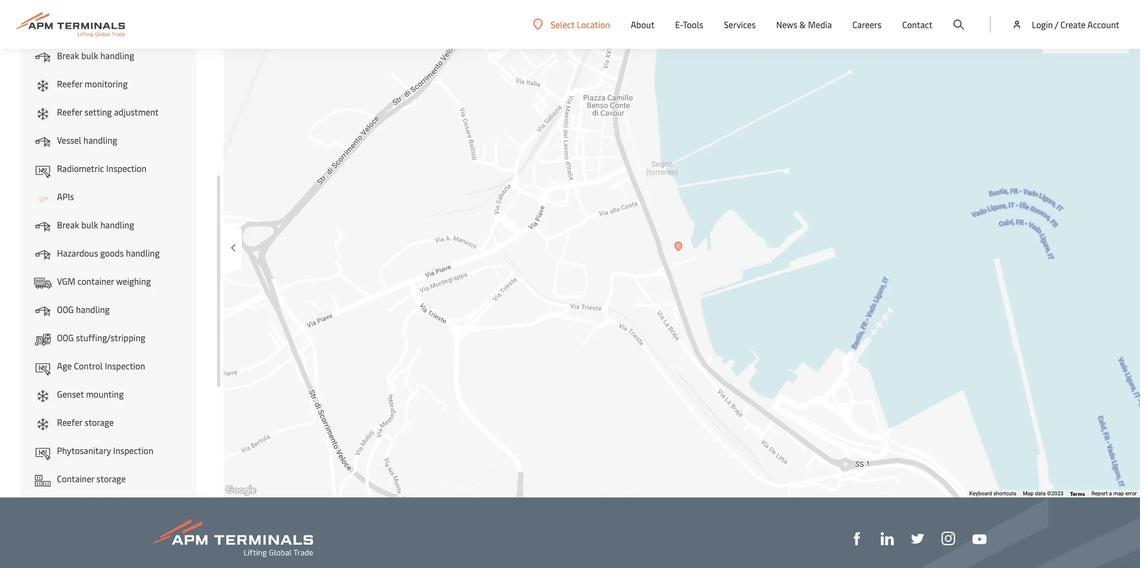 Task type: describe. For each thing, give the bounding box(es) containing it.
handling up weighing
[[126, 247, 160, 259]]

e-tools button
[[676, 0, 704, 49]]

a
[[1110, 491, 1113, 497]]

data
[[1036, 491, 1046, 497]]

vgm container weighing
[[57, 275, 151, 287]]

vgm
[[57, 275, 75, 287]]

&
[[800, 18, 806, 30]]

1 bulk from the top
[[81, 49, 98, 61]]

contact
[[903, 18, 933, 30]]

news
[[777, 18, 798, 30]]

2 bulk from the top
[[81, 219, 98, 231]]

shape link
[[851, 531, 864, 546]]

1 vertical spatial inspection
[[105, 360, 145, 372]]

weighing
[[116, 275, 151, 287]]

contact button
[[903, 0, 933, 49]]

keyboard shortcuts button
[[970, 490, 1017, 498]]

reefer for reefer storage
[[57, 416, 82, 428]]

phytosanitary
[[57, 444, 111, 456]]

shortcuts
[[994, 491, 1017, 497]]

select location button
[[534, 18, 611, 30]]

monitoring
[[85, 78, 128, 90]]

apmt_icon_library_v1_84px image for vgm container weighing
[[34, 275, 52, 292]]

phytosanitary inspection
[[57, 444, 153, 456]]

careers button
[[853, 0, 882, 49]]

oog for oog stuffing/stripping
[[57, 332, 74, 344]]

inspection for phytosanitary
[[113, 444, 153, 456]]

container
[[57, 473, 94, 485]]

hazardous goods handling
[[57, 247, 160, 259]]

2 break bulk handling from the top
[[57, 219, 134, 231]]

apmt_icon_library_v1_84px image for oog stuffing/stripping
[[34, 331, 52, 348]]

storage for container storage
[[97, 473, 126, 485]]

1 break from the top
[[57, 49, 79, 61]]

login / create account
[[1032, 18, 1120, 30]]

control
[[74, 360, 103, 372]]

youtube image
[[973, 535, 987, 544]]

reefer storage
[[57, 416, 114, 428]]

terminals
[[1065, 18, 1103, 30]]

report a map error
[[1092, 491, 1138, 497]]

age control inspection
[[57, 360, 145, 372]]

media
[[808, 18, 832, 30]]

services
[[724, 18, 756, 30]]

©2023
[[1048, 491, 1064, 497]]

goods
[[100, 247, 124, 259]]

login
[[1032, 18, 1054, 30]]

report a map error link
[[1092, 491, 1138, 497]]

news & media
[[777, 18, 832, 30]]

oog for oog storage
[[57, 21, 74, 33]]

select
[[551, 18, 575, 30]]

storage for reefer storage
[[85, 416, 114, 428]]

e-tools
[[676, 18, 704, 30]]

vessel handling
[[57, 134, 117, 146]]

radiometric inspection
[[57, 162, 147, 174]]

linkedin__x28_alt_x29__3_ link
[[881, 531, 894, 546]]

adjustment
[[114, 106, 159, 118]]

container storage
[[57, 473, 126, 485]]

hazardous
[[57, 247, 98, 259]]

account
[[1088, 18, 1120, 30]]



Task type: vqa. For each thing, say whether or not it's contained in the screenshot.
also within the An APMTerminals.com account enables you to save containers to your Container Watchlist, set daily Watchlist email notifications, and subscribe for Terminal Alerts. Terminal Alerts provide you with real-time, personalised operational updates via SMS or email. An APM Terminals account is also required to manage Truck Appointments or Additional Service Requests at some terminals.
no



Task type: locate. For each thing, give the bounding box(es) containing it.
container
[[77, 275, 114, 287]]

2 break from the top
[[57, 219, 79, 231]]

bulk up 'hazardous'
[[81, 219, 98, 231]]

inspection for radiometric
[[106, 162, 147, 174]]

fill 44 link
[[912, 531, 925, 546]]

oog handling
[[57, 303, 110, 315]]

inspection down stuffing/stripping
[[105, 360, 145, 372]]

apis
[[57, 190, 74, 202]]

linkedin image
[[881, 533, 894, 546]]

break down oog storage
[[57, 49, 79, 61]]

1 vertical spatial storage
[[85, 416, 114, 428]]

2 vertical spatial apmt_icon_library_v1_84px image
[[34, 500, 52, 518]]

oog storage
[[57, 21, 105, 33]]

break down apis
[[57, 219, 79, 231]]

/
[[1055, 18, 1059, 30]]

news & media button
[[777, 0, 832, 49]]

create
[[1061, 18, 1086, 30]]

reefer for reefer monitoring
[[57, 78, 82, 90]]

bulk up reefer monitoring
[[81, 49, 98, 61]]

reefer
[[57, 78, 82, 90], [57, 106, 82, 118], [57, 416, 82, 428]]

break bulk handling up "hazardous goods handling"
[[57, 219, 134, 231]]

2 apmt_icon_library_v1_84px image from the top
[[34, 331, 52, 348]]

2 vertical spatial storage
[[97, 473, 126, 485]]

0 vertical spatial storage
[[76, 21, 105, 33]]

break
[[57, 49, 79, 61], [57, 219, 79, 231]]

facebook image
[[851, 533, 864, 546]]

you tube link
[[973, 532, 987, 545]]

break bulk handling
[[57, 49, 134, 61], [57, 219, 134, 231]]

oog
[[57, 21, 74, 33], [57, 303, 74, 315], [57, 332, 74, 344]]

bulk
[[81, 49, 98, 61], [81, 219, 98, 231]]

2 oog from the top
[[57, 303, 74, 315]]

vessel
[[57, 134, 81, 146]]

inspection right the radiometric
[[106, 162, 147, 174]]

e-
[[676, 18, 683, 30]]

1 reefer from the top
[[57, 78, 82, 90]]

login / create account link
[[1012, 0, 1120, 49]]

map region
[[169, 0, 1141, 568]]

reefer up vessel
[[57, 106, 82, 118]]

1 break bulk handling from the top
[[57, 49, 134, 61]]

instagram link
[[942, 531, 956, 546]]

1 vertical spatial bulk
[[81, 219, 98, 231]]

2 reefer from the top
[[57, 106, 82, 118]]

select location
[[551, 18, 611, 30]]

about
[[631, 18, 655, 30]]

0 vertical spatial break
[[57, 49, 79, 61]]

terms link
[[1071, 490, 1086, 498]]

map
[[1024, 491, 1034, 497]]

mounting
[[86, 388, 124, 400]]

services button
[[724, 0, 756, 49]]

oog stuffing/stripping
[[57, 332, 145, 344]]

0 vertical spatial oog
[[57, 21, 74, 33]]

handling up monitoring
[[100, 49, 134, 61]]

map data ©2023
[[1024, 491, 1064, 497]]

0 vertical spatial apmt_icon_library_v1_84px image
[[34, 275, 52, 292]]

about button
[[631, 0, 655, 49]]

0 vertical spatial inspection
[[106, 162, 147, 174]]

reefer monitoring
[[57, 78, 128, 90]]

storage
[[76, 21, 105, 33], [85, 416, 114, 428], [97, 473, 126, 485]]

careers
[[853, 18, 882, 30]]

break bulk handling up reefer monitoring
[[57, 49, 134, 61]]

oog for oog handling
[[57, 303, 74, 315]]

3 oog from the top
[[57, 332, 74, 344]]

twitter image
[[912, 533, 925, 546]]

apmt footer logo image
[[154, 519, 313, 557]]

1 vertical spatial apmt_icon_library_v1_84px image
[[34, 331, 52, 348]]

location
[[577, 18, 611, 30]]

report
[[1092, 491, 1108, 497]]

3 reefer from the top
[[57, 416, 82, 428]]

apmt_icon_library_v1_84px image
[[34, 275, 52, 292], [34, 331, 52, 348], [34, 500, 52, 518]]

error
[[1126, 491, 1138, 497]]

inspection right the phytosanitary
[[113, 444, 153, 456]]

0 vertical spatial break bulk handling
[[57, 49, 134, 61]]

genset mounting
[[57, 388, 124, 400]]

reefer for reefer setting adjustment
[[57, 106, 82, 118]]

storage for oog storage
[[76, 21, 105, 33]]

1 oog from the top
[[57, 21, 74, 33]]

terms
[[1071, 490, 1086, 498]]

handling up goods
[[100, 219, 134, 231]]

0 vertical spatial reefer
[[57, 78, 82, 90]]

artboard 205 copy 58 image
[[34, 190, 52, 207]]

handling
[[100, 49, 134, 61], [83, 134, 117, 146], [100, 219, 134, 231], [126, 247, 160, 259], [76, 303, 110, 315]]

tools
[[683, 18, 704, 30]]

2 vertical spatial reefer
[[57, 416, 82, 428]]

handling up radiometric inspection
[[83, 134, 117, 146]]

1 vertical spatial oog
[[57, 303, 74, 315]]

inspection
[[106, 162, 147, 174], [105, 360, 145, 372], [113, 444, 153, 456]]

1 vertical spatial break
[[57, 219, 79, 231]]

1 apmt_icon_library_v1_84px image from the top
[[34, 275, 52, 292]]

google image
[[223, 484, 259, 498]]

3 apmt_icon_library_v1_84px image from the top
[[34, 500, 52, 518]]

radiometric
[[57, 162, 104, 174]]

handling down container
[[76, 303, 110, 315]]

map
[[1114, 491, 1125, 497]]

1 vertical spatial break bulk handling
[[57, 219, 134, 231]]

2 vertical spatial inspection
[[113, 444, 153, 456]]

keyboard shortcuts
[[970, 491, 1017, 497]]

instagram image
[[942, 532, 956, 546]]

2 vertical spatial oog
[[57, 332, 74, 344]]

reefer down genset
[[57, 416, 82, 428]]

age
[[57, 360, 72, 372]]

setting
[[85, 106, 112, 118]]

keyboard
[[970, 491, 993, 497]]

1 vertical spatial reefer
[[57, 106, 82, 118]]

reefer left monitoring
[[57, 78, 82, 90]]

genset
[[57, 388, 84, 400]]

0 vertical spatial bulk
[[81, 49, 98, 61]]

stuffing/stripping
[[76, 332, 145, 344]]

reefer setting adjustment
[[57, 106, 159, 118]]



